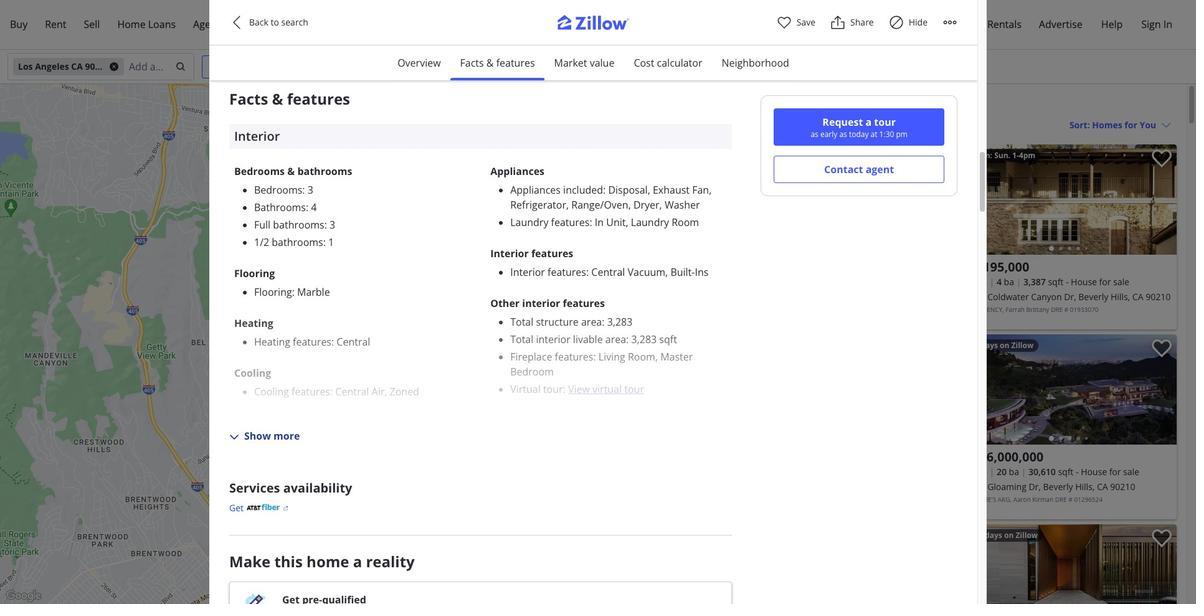 Task type: vqa. For each thing, say whether or not it's contained in the screenshot.
the topmost CA
yes



Task type: locate. For each thing, give the bounding box(es) containing it.
0 vertical spatial 4.50m
[[284, 240, 304, 249]]

6.23m
[[302, 210, 322, 220]]

: inside interior features interior features : central vacuum, built-ins
[[587, 265, 589, 279]]

1 vertical spatial house
[[1081, 466, 1108, 478]]

1 vertical spatial dr,
[[1029, 481, 1041, 493]]

open:
[[971, 150, 993, 161]]

bedrooms up bathrooms
[[254, 183, 303, 197]]

hide
[[909, 16, 928, 28]]

zoned
[[390, 385, 419, 399]]

0 vertical spatial 25.0m
[[417, 379, 437, 389]]

request inside "request a tour as early as today at 1:30 pm"
[[823, 115, 863, 129]]

1 horizontal spatial 5.00m
[[325, 293, 345, 302]]

1 vertical spatial -
[[1076, 466, 1079, 478]]

heart image
[[777, 15, 792, 30]]

1 horizontal spatial facts
[[460, 56, 484, 70]]

ba up coldwater
[[1004, 276, 1015, 288]]

hills, inside 9505 gloaming dr, beverly hills, ca 90210 christie's akg, aaron kirman dre # 01296524
[[1076, 481, 1095, 493]]

1 vertical spatial tour
[[463, 395, 475, 401]]

4.50m up the 85.0m
[[327, 378, 347, 387]]

agent
[[866, 163, 895, 176]]

request
[[437, 32, 478, 45], [823, 115, 863, 129]]

central inside heating heating features : central
[[337, 335, 370, 349]]

0 vertical spatial 6.50m link
[[339, 326, 367, 337]]

1 chevron left image from the top
[[967, 382, 982, 397]]

32.0m link
[[418, 373, 446, 384]]

tour inside "3d tour 2.90m 10.5m 15.0m"
[[369, 333, 382, 338]]

chevron down image
[[543, 62, 553, 72], [229, 433, 239, 443]]

heating left 7.50m 2.60m at the left bottom
[[254, 335, 290, 349]]

01296524
[[1075, 496, 1103, 504]]

0 horizontal spatial 5.00m link
[[265, 284, 294, 295]]

2 chevron left image from the top
[[967, 572, 982, 587]]

1 horizontal spatial as
[[840, 129, 848, 140]]

1 vertical spatial interior
[[491, 247, 529, 260]]

interior up 20.2m link
[[234, 128, 280, 144]]

chevron right image inside property images, use arrow keys to navigate, image 1 of 39 group
[[1156, 192, 1171, 207]]

total down other
[[511, 315, 534, 329]]

chevron right image
[[935, 192, 950, 207], [1156, 382, 1171, 397]]

market
[[554, 56, 587, 70]]

interior up structure
[[522, 297, 561, 310]]

chevron left image down 19 days on zillow
[[967, 382, 982, 397]]

5.00m up 1.53m
[[270, 285, 289, 294]]

interior up the other interior features
[[511, 265, 545, 279]]

in right sign
[[1164, 17, 1173, 31]]

2 horizontal spatial chevron left image
[[967, 192, 982, 207]]

laundry down the dryer,
[[631, 216, 669, 229]]

fireplace
[[511, 350, 552, 364]]

ins
[[695, 265, 709, 279]]

0 vertical spatial 3d
[[363, 333, 368, 338]]

1 horizontal spatial 9.00m link
[[354, 366, 383, 377]]

0 vertical spatial appliances
[[491, 164, 545, 178]]

room
[[672, 216, 699, 229]]

interior for interior
[[234, 128, 280, 144]]

clear field image
[[174, 62, 184, 72]]

25.0m link down 6.89m
[[395, 390, 423, 401]]

19 hours ago
[[749, 150, 797, 161]]

49.5m link
[[291, 364, 319, 376]]

sale for $126,000,000
[[1124, 466, 1140, 478]]

2 horizontal spatial chevron down image
[[1162, 120, 1172, 130]]

1 horizontal spatial in
[[1164, 17, 1173, 31]]

agency,
[[979, 305, 1005, 314]]

4.50m link right 1.50m link
[[318, 286, 347, 298]]

1 chevron right image from the top
[[1156, 192, 1171, 207]]

cost calculator button
[[624, 46, 713, 80]]

3,283 up living
[[607, 315, 633, 329]]

on for 19
[[1000, 340, 1010, 351]]

# down 9505 gloaming dr, beverly hills, ca 90210 link
[[1069, 496, 1073, 504]]

4.95m inside 4.95m 4.50m
[[308, 219, 327, 228]]

0 vertical spatial bedrooms
[[234, 164, 285, 178]]

- house for sale up '01296524'
[[1076, 466, 1140, 478]]

0 horizontal spatial tour
[[369, 333, 382, 338]]

19.0m link up 8.90m
[[334, 369, 363, 380]]

interior up fireplace features :
[[536, 333, 571, 346]]

bathrooms
[[254, 201, 306, 214]]

central for central
[[337, 335, 370, 349]]

this for home
[[275, 551, 303, 572]]

2 horizontal spatial 5.00m link
[[444, 397, 473, 408]]

3 up 6.23m
[[308, 183, 313, 197]]

dre inside 2172 coldwater canyon dr, beverly hills, ca 90210 the agency, farrah brittany dre # 01933070
[[1051, 305, 1063, 314]]

time
[[502, 32, 525, 45]]

216
[[971, 530, 984, 541]]

chevron left image inside property images, use arrow keys to navigate, image 1 of 33 group
[[967, 572, 982, 587]]

0 vertical spatial sqft
[[1049, 276, 1064, 288]]

sqft up master
[[660, 333, 677, 346]]

4.25m link
[[323, 293, 351, 304]]

overview button
[[388, 46, 451, 80]]

days right "216"
[[986, 530, 1003, 541]]

0 horizontal spatial 4.95m
[[282, 373, 302, 383]]

tour down homes
[[875, 115, 896, 129]]

7.50m inside 7.50m 2.60m
[[292, 337, 311, 346]]

3d
[[363, 333, 368, 338], [456, 395, 462, 401]]

house up '01296524'
[[1081, 466, 1108, 478]]

chevron down image inside filters element
[[446, 62, 456, 72]]

1 horizontal spatial this
[[480, 32, 499, 45]]

home loans
[[117, 17, 176, 31]]

save this home image for $4,195,000
[[1152, 150, 1172, 168]]

2 save this home image from the top
[[1152, 340, 1172, 358]]

for up 9505 gloaming dr, beverly hills, ca 90210 link
[[1110, 466, 1122, 478]]

a right home
[[353, 551, 362, 572]]

3.95m
[[315, 345, 334, 354]]

7.00m link
[[338, 398, 366, 409]]

for up 2172 coldwater canyon dr, beverly hills, ca 90210 link
[[1100, 276, 1112, 288]]

6.89m
[[397, 377, 417, 386]]

1 vertical spatial zillow
[[1016, 530, 1038, 541]]

remove tag image
[[109, 62, 119, 72]]

for for $4,195,000
[[1100, 276, 1112, 288]]

19 down "the"
[[971, 340, 979, 351]]

ba
[[1004, 276, 1015, 288], [1009, 466, 1020, 478]]

1 vertical spatial cooling
[[254, 385, 289, 399]]

tour right 14.0m
[[463, 395, 475, 401]]

facts & features inside button
[[460, 56, 535, 70]]

dryer,
[[634, 198, 662, 212]]

0 horizontal spatial chevron down image
[[229, 433, 239, 443]]

0 vertical spatial days
[[981, 340, 999, 351]]

house up 2172 coldwater canyon dr, beverly hills, ca 90210 link
[[1072, 276, 1098, 288]]

kirman
[[1033, 496, 1054, 504]]

3d for 3d tour
[[456, 395, 462, 401]]

19.0m up 8.90m
[[339, 370, 358, 379]]

tour for 3d tour 2.90m 10.5m 15.0m
[[369, 333, 382, 338]]

- house for sale for $126,000,000
[[1076, 466, 1140, 478]]

0 vertical spatial sale
[[1114, 276, 1130, 288]]

property images, use arrow keys to navigate, image 1 of 39 group
[[961, 145, 1177, 258]]

: inside cooling cooling features : central air, zoned
[[330, 385, 333, 399]]

area up livable
[[582, 315, 602, 329]]

1 horizontal spatial a
[[866, 115, 872, 129]]

cooling down 180k link
[[234, 366, 271, 380]]

0 horizontal spatial a
[[353, 551, 362, 572]]

25.0m down 24.0m
[[417, 379, 437, 389]]

4.95m
[[308, 219, 327, 228], [282, 373, 302, 383]]

0 vertical spatial heating
[[234, 317, 273, 330]]

2.70m
[[323, 242, 343, 252]]

on down farrah
[[1000, 340, 1010, 351]]

unit,
[[607, 216, 629, 229]]

0 horizontal spatial this
[[275, 551, 303, 572]]

0 vertical spatial cooling
[[234, 366, 271, 380]]

4.69m link
[[305, 381, 333, 392]]

a
[[866, 115, 872, 129], [353, 551, 362, 572]]

62.0m
[[432, 340, 452, 350]]

1 horizontal spatial hills,
[[1111, 291, 1131, 303]]

availability
[[283, 480, 352, 497]]

request up overview
[[437, 32, 478, 45]]

appliances for appliances included :
[[511, 183, 561, 197]]

10.00m link
[[311, 341, 344, 352]]

tour left view on the left bottom of page
[[543, 383, 563, 396]]

- up 2172 coldwater canyon dr, beverly hills, ca 90210 link
[[1066, 276, 1069, 288]]

zillow down aaron
[[1016, 530, 1038, 541]]

chevron down image inside show more button
[[229, 433, 239, 443]]

1 bds from the top
[[973, 276, 988, 288]]

0 horizontal spatial 19.0m link
[[290, 380, 328, 392]]

1 vertical spatial chevron right image
[[1156, 382, 1171, 397]]

19
[[749, 150, 758, 161], [971, 340, 979, 351]]

tour right virtual in the bottom of the page
[[625, 383, 644, 396]]

6.50m down 2.85m
[[357, 350, 376, 360]]

2172 coldwater canyon dr, beverly hills, ca 90210 the agency, farrah brittany dre # 01933070
[[966, 291, 1171, 314]]

beverly inside 9505 gloaming dr, beverly hills, ca 90210 christie's akg, aaron kirman dre # 01296524
[[1044, 481, 1074, 493]]

tour up 4.35m link
[[369, 333, 382, 338]]

central inside cooling cooling features : central air, zoned
[[336, 385, 369, 399]]

19 for 19 hours ago
[[749, 150, 758, 161]]

central inside interior features interior features : central vacuum, built-ins
[[592, 265, 625, 279]]

25.0m link down 24.0m
[[413, 378, 441, 389]]

2172 coldwater canyon dr, beverly hills, ca 90210 image
[[961, 145, 1177, 255]]

zillow down farrah
[[1012, 340, 1034, 351]]

beverly up '01933070'
[[1079, 291, 1109, 303]]

0 horizontal spatial 3d
[[363, 333, 368, 338]]

1 horizontal spatial beverly
[[1079, 291, 1109, 303]]

6.50m up 46.0m
[[343, 327, 363, 336]]

12.9m inside 12.9m 11.0m 19.5m
[[392, 378, 411, 388]]

4 down $4,195,000
[[997, 276, 1002, 288]]

chevron down image left market
[[543, 62, 553, 72]]

5.50m link
[[352, 348, 381, 359], [381, 364, 410, 376]]

3,283
[[607, 315, 633, 329], [632, 333, 657, 346]]

on
[[1000, 340, 1010, 351], [1005, 530, 1014, 541]]

ba right "20"
[[1009, 466, 1020, 478]]

features inside cooling cooling features : central air, zoned
[[292, 385, 330, 399]]

0 vertical spatial 4.95m
[[308, 219, 327, 228]]

19.0m down the 49.5m
[[304, 381, 324, 391]]

1.50m
[[293, 286, 313, 295]]

1 vertical spatial bedrooms
[[254, 183, 303, 197]]

- house for sale up '01933070'
[[1066, 276, 1130, 288]]

los angeles ca 90210
[[18, 60, 110, 72]]

bds up 9505
[[973, 466, 988, 478]]

1 horizontal spatial laundry
[[631, 216, 669, 229]]

dr, inside 2172 coldwater canyon dr, beverly hills, ca 90210 the agency, farrah brittany dre # 01933070
[[1065, 291, 1077, 303]]

on right "216"
[[1005, 530, 1014, 541]]

chevron left image inside property images, use arrow keys to navigate, image 1 of 39 group
[[967, 192, 982, 207]]

: inside heating heating features : central
[[332, 335, 334, 349]]

0 horizontal spatial 19.0m
[[304, 381, 324, 391]]

1 vertical spatial 12.9m link
[[387, 377, 416, 389]]

dr, inside 9505 gloaming dr, beverly hills, ca 90210 christie's akg, aaron kirman dre # 01296524
[[1029, 481, 1041, 493]]

65.0m
[[382, 377, 402, 387]]

dre inside 9505 gloaming dr, beverly hills, ca 90210 christie's akg, aaron kirman dre # 01296524
[[1056, 496, 1067, 504]]

hills, inside 2172 coldwater canyon dr, beverly hills, ca 90210 the agency, farrah brittany dre # 01933070
[[1111, 291, 1131, 303]]

chevron left image down "216"
[[967, 572, 982, 587]]

6.50m up the 8.90m link
[[348, 373, 368, 382]]

in down range/oven,
[[595, 216, 604, 229]]

2.60m
[[304, 345, 324, 354]]

2 vertical spatial interior
[[511, 265, 545, 279]]

sqft up canyon
[[1049, 276, 1064, 288]]

chevron down image
[[446, 62, 456, 72], [1162, 120, 1172, 130], [668, 578, 676, 587]]

chevron right image for 4pm
[[1156, 192, 1171, 207]]

request for this
[[437, 32, 478, 45]]

- house for sale
[[1066, 276, 1130, 288], [1076, 466, 1140, 478]]

19 left hours
[[749, 150, 758, 161]]

cooling down 12.0m link
[[254, 385, 289, 399]]

18.5m link
[[285, 367, 313, 378]]

2 vertical spatial 4.50m link
[[323, 377, 351, 388]]

heating up 180k
[[234, 317, 273, 330]]

0 vertical spatial 19
[[749, 150, 758, 161]]

beverly down 30,610 sqft
[[1044, 481, 1074, 493]]

90210 inside 2172 coldwater canyon dr, beverly hills, ca 90210 the agency, farrah brittany dre # 01933070
[[1146, 291, 1171, 303]]

0 vertical spatial 12.9m
[[348, 348, 368, 357]]

1 vertical spatial 4.50m link
[[318, 286, 347, 298]]

2 horizontal spatial tour
[[875, 115, 896, 129]]

0 vertical spatial bathrooms
[[298, 164, 352, 178]]

5.00m right 1.50m link
[[325, 293, 345, 302]]

1 vertical spatial #
[[1069, 496, 1073, 504]]

85.0m
[[325, 389, 345, 398]]

3 up 1
[[330, 218, 335, 232]]

zillow logo image
[[548, 15, 648, 37]]

days down agency,
[[981, 340, 999, 351]]

7.50m
[[292, 337, 311, 346], [282, 372, 302, 382]]

laundry
[[511, 216, 549, 229], [631, 216, 669, 229]]

more image
[[943, 15, 958, 30]]

- house for sale for $4,195,000
[[1066, 276, 1130, 288]]

1 vertical spatial chevron right image
[[1156, 572, 1171, 587]]

chevron right image inside property images, use arrow keys to navigate, image 1 of 19 "group"
[[1156, 382, 1171, 397]]

4 up 6.00m link
[[311, 201, 317, 214]]

0 vertical spatial house
[[1072, 276, 1098, 288]]

chevron left image inside property images, use arrow keys to navigate, image 1 of 35 group
[[745, 192, 760, 207]]

bds up 2172
[[973, 276, 988, 288]]

request inside button
[[437, 32, 478, 45]]

1 vertical spatial 3d
[[456, 395, 462, 401]]

3d up 4.35m
[[363, 333, 368, 338]]

laundry down refrigerator,
[[511, 216, 549, 229]]

4.50m
[[284, 240, 304, 249], [323, 287, 342, 297], [327, 378, 347, 387]]

dre down 9505 gloaming dr, beverly hills, ca 90210 link
[[1056, 496, 1067, 504]]

today
[[849, 129, 869, 140]]

sun.
[[995, 150, 1011, 161]]

estate
[[810, 96, 847, 113]]

this right make
[[275, 551, 303, 572]]

livable
[[573, 333, 603, 346]]

heating
[[234, 317, 273, 330], [254, 335, 290, 349]]

save this home image
[[1152, 150, 1172, 168], [1152, 340, 1172, 358], [1152, 530, 1172, 548]]

1 save this home image from the top
[[1152, 150, 1172, 168]]

main content
[[729, 84, 1187, 605]]

2 vertical spatial 4.50m
[[327, 378, 347, 387]]

total up fireplace
[[511, 333, 534, 346]]

10.00m
[[316, 342, 339, 351]]

0 vertical spatial a
[[866, 115, 872, 129]]

- for $126,000,000
[[1076, 466, 1079, 478]]

4.50m link up the 85.0m
[[323, 377, 351, 388]]

25.0m down 6.89m
[[399, 391, 419, 400]]

main navigation
[[0, 0, 1197, 50]]

4
[[311, 201, 317, 214], [997, 276, 1002, 288]]

2.90m inside "3d tour 2.90m 10.5m 15.0m"
[[355, 338, 375, 347]]

features
[[497, 56, 535, 70], [287, 88, 350, 109], [551, 216, 590, 229], [532, 247, 574, 260], [548, 265, 587, 279], [563, 297, 605, 310], [293, 335, 332, 349], [555, 350, 594, 364], [292, 385, 330, 399]]

refrigerator,
[[511, 198, 569, 212]]

2 vertical spatial central
[[336, 385, 369, 399]]

dre down canyon
[[1051, 305, 1063, 314]]

google image
[[3, 588, 44, 605]]

0 vertical spatial total
[[511, 315, 534, 329]]

1 vertical spatial total
[[511, 333, 534, 346]]

bds for $126,000,000
[[973, 466, 988, 478]]

chevron left image down hours
[[745, 192, 760, 207]]

search image
[[176, 62, 186, 72]]

1 horizontal spatial dr,
[[1065, 291, 1077, 303]]

1 vertical spatial 4
[[997, 276, 1002, 288]]

8.90m link
[[337, 386, 365, 397]]

3d tour
[[456, 395, 475, 401]]

9.00m
[[359, 367, 378, 376], [318, 374, 338, 383], [304, 388, 323, 398]]

this left time
[[480, 32, 499, 45]]

a left 1:30
[[866, 115, 872, 129]]

a inside "request a tour as early as today at 1:30 pm"
[[866, 115, 872, 129]]

angeles
[[35, 60, 69, 72]]

0 vertical spatial flooring
[[234, 267, 275, 280]]

# inside 9505 gloaming dr, beverly hills, ca 90210 christie's akg, aaron kirman dre # 01296524
[[1069, 496, 1073, 504]]

chevron left image inside property images, use arrow keys to navigate, image 1 of 19 "group"
[[967, 382, 982, 397]]

9505 gloaming dr, beverly hills, ca 90210 christie's akg, aaron kirman dre # 01296524
[[966, 481, 1136, 504]]

4.50m left 3.10m
[[284, 240, 304, 249]]

link
[[419, 272, 462, 289], [394, 284, 427, 300], [429, 292, 462, 309], [380, 330, 414, 347], [435, 427, 469, 443], [359, 436, 393, 453], [440, 437, 473, 454], [398, 438, 431, 454], [373, 452, 406, 469]]

days for 19
[[981, 340, 999, 351]]

5.00m link right 1.50m link
[[321, 292, 349, 303]]

20.0m
[[343, 332, 363, 342], [344, 385, 364, 395]]

0 horizontal spatial dr,
[[1029, 481, 1041, 493]]

as left early
[[811, 129, 819, 140]]

0 horizontal spatial 19.5m link
[[286, 248, 314, 259]]

tour
[[369, 333, 382, 338], [463, 395, 475, 401]]

1 vertical spatial sale
[[1124, 466, 1140, 478]]

ca inside 2172 coldwater canyon dr, beverly hills, ca 90210 the agency, farrah brittany dre # 01933070
[[1133, 291, 1144, 303]]

0 horizontal spatial tour
[[543, 383, 563, 396]]

0 vertical spatial dr,
[[1065, 291, 1077, 303]]

ca inside 9505 gloaming dr, beverly hills, ca 90210 christie's akg, aaron kirman dre # 01296524
[[1098, 481, 1109, 493]]

1 horizontal spatial request
[[823, 115, 863, 129]]

request this time button
[[229, 25, 733, 52]]

bedrooms up 20.2m link
[[234, 164, 285, 178]]

this inside the request this time button
[[480, 32, 499, 45]]

interior for interior features interior features : central vacuum, built-ins
[[491, 247, 529, 260]]

dr, up '01933070'
[[1065, 291, 1077, 303]]

- up 9505 gloaming dr, beverly hills, ca 90210 link
[[1076, 466, 1079, 478]]

0 horizontal spatial 4
[[311, 201, 317, 214]]

beverly
[[1079, 291, 1109, 303], [1044, 481, 1074, 493]]

as right early
[[840, 129, 848, 140]]

1 vertical spatial appliances
[[511, 183, 561, 197]]

1 vertical spatial area
[[606, 333, 626, 346]]

rent link
[[36, 10, 75, 39]]

agent finder
[[193, 17, 251, 31]]

chevron left image
[[967, 382, 982, 397], [967, 572, 982, 587]]

zillow
[[1012, 340, 1034, 351], [1016, 530, 1038, 541]]

included
[[564, 183, 603, 197]]

chevron left image
[[229, 15, 244, 30], [745, 192, 760, 207], [967, 192, 982, 207]]

2 vertical spatial ca
[[1098, 481, 1109, 493]]

0 vertical spatial central
[[592, 265, 625, 279]]

3,283 up room,
[[632, 333, 657, 346]]

chevron left image down the open:
[[967, 192, 982, 207]]

7.50m for 7.50m
[[282, 372, 302, 382]]

advertisement region
[[229, 501, 733, 515]]

# down 2172 coldwater canyon dr, beverly hills, ca 90210 link
[[1065, 305, 1069, 314]]

1 horizontal spatial ca
[[1098, 481, 1109, 493]]

5.00m right 14.0m
[[449, 398, 468, 407]]

christie's
[[966, 496, 997, 504]]

4.50m right 1.50m link
[[323, 287, 342, 297]]

living room, master bedroom
[[511, 350, 693, 379]]

1 vertical spatial on
[[1005, 530, 1014, 541]]

area up living
[[606, 333, 626, 346]]

1 horizontal spatial 4
[[997, 276, 1002, 288]]

2 bds from the top
[[973, 466, 988, 478]]

tour inside "request a tour as early as today at 1:30 pm"
[[875, 115, 896, 129]]

agent finder link
[[185, 10, 259, 39]]

1
[[329, 235, 334, 249]]

37.0m
[[349, 344, 369, 353]]

chevron right image for 19 hours ago
[[935, 192, 950, 207]]

chevron left image left back at the left top of page
[[229, 15, 244, 30]]

0 horizontal spatial 19
[[749, 150, 758, 161]]

0 horizontal spatial 5.00m
[[270, 285, 289, 294]]

request down '90210 real estate & homes for sale' on the top of the page
[[823, 115, 863, 129]]

3.00m
[[337, 342, 357, 351]]

5.00m link right 14.0m
[[444, 397, 473, 408]]

44.8m
[[282, 243, 302, 253]]

3d inside "3d tour 2.90m 10.5m 15.0m"
[[363, 333, 368, 338]]

1 vertical spatial 19.0m
[[304, 381, 324, 391]]

4.50m inside 4.95m 4.50m
[[323, 287, 342, 297]]

ca
[[71, 60, 83, 72], [1133, 291, 1144, 303], [1098, 481, 1109, 493]]

bedroom
[[511, 365, 554, 379]]

5.00m inside 4.69m 5.00m
[[325, 293, 345, 302]]

5.00m link up 1.53m
[[265, 284, 294, 295]]

2 chevron right image from the top
[[1156, 572, 1171, 587]]

4.50m link left 3.10m
[[280, 239, 308, 250]]

appliances for appliances
[[491, 164, 545, 178]]

appliances
[[491, 164, 545, 178], [511, 183, 561, 197]]

other interior features
[[491, 297, 605, 310]]

0 horizontal spatial request
[[437, 32, 478, 45]]

ba for $126,000,000
[[1009, 466, 1020, 478]]

market value button
[[544, 46, 625, 80]]

pencil and dollar image
[[240, 593, 267, 605]]

sqft up 9505 gloaming dr, beverly hills, ca 90210 link
[[1059, 466, 1074, 478]]

chevron right image
[[1156, 192, 1171, 207], [1156, 572, 1171, 587]]

1 vertical spatial 5.50m
[[386, 365, 405, 375]]

beverly inside 2172 coldwater canyon dr, beverly hills, ca 90210 the agency, farrah brittany dre # 01933070
[[1079, 291, 1109, 303]]

19.0m link down the 49.5m
[[290, 380, 328, 392]]

46.0m link
[[331, 336, 369, 348]]

1 vertical spatial 25.0m link
[[395, 390, 423, 401]]

4.95m 4.50m
[[308, 219, 342, 297]]

request for a
[[823, 115, 863, 129]]

12.9m for 12.9m
[[348, 348, 368, 357]]

3d right 14.0m
[[456, 395, 462, 401]]

interior up other
[[491, 247, 529, 260]]

dr, up kirman
[[1029, 481, 1041, 493]]

chevron left image for 19 days on zillow
[[967, 382, 982, 397]]



Task type: describe. For each thing, give the bounding box(es) containing it.
main content containing 90210 real estate & homes for sale
[[729, 84, 1187, 605]]

& inside bedrooms & bathrooms bedrooms : 3 bathrooms : 4 full bathrooms : 3 1/2 bathrooms : 1
[[287, 164, 295, 178]]

home loans link
[[109, 10, 185, 39]]

property images, use arrow keys to navigate, image 1 of 19 group
[[961, 335, 1177, 448]]

2 vertical spatial bathrooms
[[272, 235, 323, 249]]

contact agent button
[[774, 156, 945, 183]]

19 days on zillow
[[971, 340, 1034, 351]]

1108 wallace rdg, beverly hills, ca 90210 image
[[961, 525, 1177, 605]]

1 vertical spatial 25.0m
[[399, 391, 419, 400]]

0 horizontal spatial facts
[[229, 88, 268, 109]]

1 laundry from the left
[[511, 216, 549, 229]]

1 vertical spatial 7.50m link
[[278, 371, 306, 383]]

3d for 3d tour 2.90m 10.5m 15.0m
[[363, 333, 368, 338]]

2.00m
[[332, 350, 352, 359]]

1 vertical spatial 6.50m link
[[352, 349, 381, 360]]

455 n palm dr apt 2, beverly hills, ca 90210 image
[[739, 145, 956, 255]]

advertise link
[[1031, 10, 1092, 39]]

16.0m
[[339, 372, 359, 381]]

back to search link
[[229, 15, 323, 30]]

request this time
[[437, 32, 525, 45]]

6.40m link
[[378, 341, 407, 352]]

7.90m
[[432, 341, 452, 351]]

201 results
[[742, 118, 788, 130]]

chevron left image for 216 days on zillow
[[967, 572, 982, 587]]

hide image
[[889, 15, 904, 30]]

7.50m 2.60m
[[292, 337, 324, 354]]

9.00m inside the new 9.00m
[[318, 374, 338, 383]]

interior inside total structure area : 3,283 total interior livable area : 3,283 sqft
[[536, 333, 571, 346]]

3.00m link
[[332, 341, 361, 352]]

save button
[[777, 15, 816, 30]]

2 vertical spatial 6.50m link
[[344, 372, 372, 383]]

chevron right image for 19 days on zillow
[[1156, 382, 1171, 397]]

1 vertical spatial facts & features
[[229, 88, 350, 109]]

buy
[[10, 17, 28, 31]]

house for $126,000,000
[[1081, 466, 1108, 478]]

6.23m link
[[298, 209, 326, 221]]

4.95m for 4.95m 4.50m
[[308, 219, 327, 228]]

more
[[274, 430, 300, 443]]

2 vertical spatial 6.50m
[[348, 373, 368, 382]]

fan,
[[693, 183, 712, 197]]

0 vertical spatial 12.9m link
[[344, 347, 373, 358]]

back to search
[[249, 16, 308, 28]]

ago
[[783, 150, 797, 161]]

90210 inside 9505 gloaming dr, beverly hills, ca 90210 christie's akg, aaron kirman dre # 01296524
[[1111, 481, 1136, 493]]

features inside button
[[497, 56, 535, 70]]

chevron right image for zillow
[[1156, 572, 1171, 587]]

0 vertical spatial 20.0m
[[343, 332, 363, 342]]

house for $4,195,000
[[1072, 276, 1098, 288]]

3 save this home image from the top
[[1152, 530, 1172, 548]]

0 vertical spatial 3
[[308, 183, 313, 197]]

0 vertical spatial 3,283
[[607, 315, 633, 329]]

save this home image for $126,000,000
[[1152, 340, 1172, 358]]

1:30
[[880, 129, 895, 140]]

central for central air, zoned
[[336, 385, 369, 399]]

tour for 3d tour
[[463, 395, 475, 401]]

- for $4,195,000
[[1066, 276, 1069, 288]]

1 horizontal spatial 12.9m link
[[387, 377, 416, 389]]

farrah
[[1006, 305, 1025, 314]]

new
[[335, 369, 345, 374]]

manage rentals
[[948, 17, 1022, 31]]

4.69m
[[309, 382, 329, 391]]

share image
[[831, 15, 846, 30]]

built-
[[671, 265, 695, 279]]

5.25m link
[[398, 346, 426, 358]]

44.8m link
[[278, 242, 307, 254]]

range/oven,
[[572, 198, 631, 212]]

property images, use arrow keys to navigate, image 1 of 35 group
[[739, 145, 956, 255]]

19 for 19 days on zillow
[[971, 340, 979, 351]]

chevron left image for 19 hours ago
[[745, 192, 760, 207]]

2 as from the left
[[840, 129, 848, 140]]

1 vertical spatial 5.50m link
[[381, 364, 410, 376]]

sale for $4,195,000
[[1114, 276, 1130, 288]]

show
[[244, 430, 271, 443]]

neighborhood button
[[712, 46, 800, 80]]

minus image
[[699, 574, 712, 587]]

0 vertical spatial 4.50m link
[[280, 239, 308, 250]]

early
[[821, 129, 838, 140]]

$4,195,000
[[966, 259, 1030, 275]]

show more button
[[229, 429, 300, 444]]

2 total from the top
[[511, 333, 534, 346]]

1 vertical spatial 6.50m
[[357, 350, 376, 360]]

1 horizontal spatial 19.5m link
[[423, 342, 451, 354]]

2.70m link
[[318, 241, 347, 253]]

1 vertical spatial 20.0m
[[344, 385, 364, 395]]

on for 216
[[1005, 530, 1014, 541]]

1 vertical spatial a
[[353, 551, 362, 572]]

sqft for $126,000,000
[[1059, 466, 1074, 478]]

0 vertical spatial 25.0m link
[[413, 378, 441, 389]]

days for 216
[[986, 530, 1003, 541]]

virtual tour : view virtual tour
[[511, 383, 644, 396]]

1 horizontal spatial chevron down image
[[668, 578, 676, 587]]

heating heating features : central
[[234, 317, 370, 349]]

0 vertical spatial 9.00m link
[[354, 366, 383, 377]]

facts inside button
[[460, 56, 484, 70]]

1 vertical spatial bathrooms
[[273, 218, 325, 232]]

2 horizontal spatial 5.00m
[[449, 398, 468, 407]]

1 vertical spatial 20.0m link
[[340, 384, 369, 396]]

0 vertical spatial 4.95m link
[[303, 218, 332, 229]]

filters element
[[0, 50, 1197, 84]]

akg,
[[998, 496, 1012, 504]]

cooling cooling features : central air, zoned
[[234, 366, 419, 399]]

1 horizontal spatial 1.70m
[[291, 288, 310, 297]]

at
[[871, 129, 878, 140]]

1-
[[1013, 150, 1020, 161]]

: inside flooring flooring : marble
[[292, 285, 295, 299]]

# inside 2172 coldwater canyon dr, beverly hills, ca 90210 the agency, farrah brittany dre # 01933070
[[1065, 305, 1069, 314]]

zillow for 216 days on zillow
[[1016, 530, 1038, 541]]

1 vertical spatial 9.00m link
[[299, 388, 328, 399]]

0 horizontal spatial area
[[582, 315, 602, 329]]

180k
[[257, 338, 273, 348]]

share
[[851, 16, 874, 28]]

1 vertical spatial 4.95m link
[[278, 372, 306, 384]]

home
[[307, 551, 349, 572]]

1 horizontal spatial tour
[[625, 383, 644, 396]]

46.0m
[[345, 337, 365, 347]]

laundry features : in unit, laundry room
[[511, 216, 699, 229]]

1 vertical spatial chevron down image
[[1162, 120, 1172, 130]]

los
[[18, 60, 33, 72]]

3.10m 2.00m
[[309, 237, 352, 359]]

zillow for 19 days on zillow
[[1012, 340, 1034, 351]]

property images, use arrow keys to navigate, image 1 of 33 group
[[961, 525, 1177, 605]]

3d tour link
[[444, 394, 478, 411]]

1 horizontal spatial 19.0m link
[[334, 369, 363, 380]]

1 vertical spatial 3
[[330, 218, 335, 232]]

0 horizontal spatial chevron left image
[[229, 15, 244, 30]]

3.30m link
[[335, 339, 364, 350]]

6.50m 3.30m
[[340, 327, 363, 349]]

make this home a reality
[[229, 551, 415, 572]]

7.25m
[[326, 244, 345, 253]]

1 vertical spatial heating
[[254, 335, 290, 349]]

4 inside bedrooms & bathrooms bedrooms : 3 bathrooms : 4 full bathrooms : 3 1/2 bathrooms : 1
[[311, 201, 317, 214]]

1 horizontal spatial 19.0m
[[339, 370, 358, 379]]

2.00m link
[[328, 349, 356, 360]]

85.0m link
[[321, 388, 350, 399]]

1 horizontal spatial 5.00m link
[[321, 292, 349, 303]]

180k link
[[252, 337, 277, 349]]

1 total from the top
[[511, 315, 534, 329]]

12.0m
[[284, 371, 304, 381]]

& inside button
[[487, 56, 494, 70]]

total structure area : 3,283 total interior livable area : 3,283 sqft
[[511, 315, 677, 346]]

0 horizontal spatial 19.5m
[[290, 249, 310, 258]]

save this home image
[[931, 150, 951, 168]]

sqft inside total structure area : 3,283 total interior livable area : 3,283 sqft
[[660, 333, 677, 346]]

home
[[117, 17, 146, 31]]

1 vertical spatial 3,283
[[632, 333, 657, 346]]

0 vertical spatial 7.50m link
[[287, 336, 316, 347]]

12.9m for 12.9m 11.0m 19.5m
[[392, 378, 411, 388]]

bds for $4,195,000
[[973, 276, 988, 288]]

6.00m link
[[293, 234, 322, 245]]

1 as from the left
[[811, 129, 819, 140]]

for for $126,000,000
[[1110, 466, 1122, 478]]

475k
[[270, 284, 286, 294]]

coldwater
[[988, 291, 1029, 303]]

0 horizontal spatial 1.70m
[[268, 284, 287, 293]]

gloaming
[[988, 481, 1027, 493]]

7.50m for 7.50m 2.60m
[[292, 337, 311, 346]]

skip link list tab list
[[388, 46, 800, 81]]

9505 gloaming dr, beverly hills, ca 90210 image
[[961, 335, 1177, 445]]

sign in link
[[1133, 10, 1182, 39]]

0 vertical spatial chevron down image
[[543, 62, 553, 72]]

new 9.00m
[[318, 369, 345, 383]]

map region
[[0, 73, 783, 605]]

90210 real estate & homes for sale
[[742, 96, 956, 113]]

features inside heating heating features : central
[[293, 335, 332, 349]]

1 vertical spatial in
[[595, 216, 604, 229]]

4.95m for 4.95m
[[282, 373, 302, 383]]

6.50m inside 6.50m 3.30m
[[343, 327, 363, 336]]

ca inside filters element
[[71, 60, 83, 72]]

4.69m 5.00m
[[309, 293, 345, 391]]

sqft for $4,195,000
[[1049, 276, 1064, 288]]

this for time
[[480, 32, 499, 45]]

ba for $4,195,000
[[1004, 276, 1015, 288]]

search
[[281, 16, 308, 28]]

0 vertical spatial 20.0m link
[[329, 331, 367, 343]]

for
[[908, 96, 928, 113]]

property
[[234, 419, 287, 436]]

3d tour 2.90m 10.5m 15.0m
[[355, 333, 450, 354]]

structure
[[536, 315, 579, 329]]

19.5m inside 12.9m 11.0m 19.5m
[[427, 343, 447, 353]]

2 laundry from the left
[[631, 216, 669, 229]]

3.10m link
[[304, 236, 333, 247]]

1 vertical spatial flooring
[[254, 285, 292, 299]]

90210 inside filters element
[[85, 60, 110, 72]]

20.2m link
[[263, 178, 292, 190]]

in inside navigation
[[1164, 17, 1173, 31]]

0 vertical spatial 5.50m
[[357, 349, 376, 358]]

master
[[661, 350, 693, 364]]

full
[[254, 218, 271, 232]]

3.10m
[[309, 237, 329, 246]]

chevron left image for open: sun. 1-4pm
[[967, 192, 982, 207]]

0 vertical spatial interior
[[522, 297, 561, 310]]

sign in
[[1142, 17, 1173, 31]]

4 ba
[[997, 276, 1015, 288]]

0 horizontal spatial 5.50m link
[[352, 348, 381, 359]]



